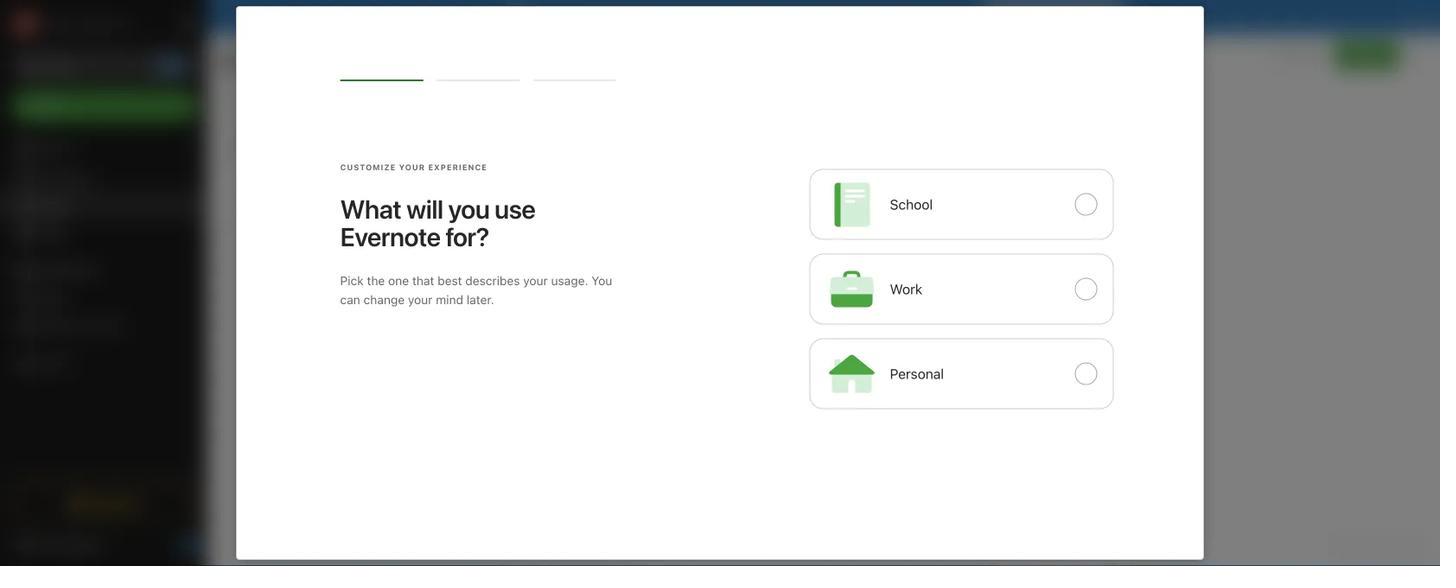 Task type: vqa. For each thing, say whether or not it's contained in the screenshot.
search box within the main element
no



Task type: locate. For each thing, give the bounding box(es) containing it.
0 horizontal spatial evernote
[[340, 221, 441, 252]]

1 horizontal spatial for
[[1056, 10, 1072, 24]]

Note Editor text field
[[537, 118, 1441, 531]]

tags button
[[0, 285, 207, 312]]

notes up the tasks
[[38, 198, 71, 212]]

tasks
[[38, 225, 70, 240]]

notebooks
[[39, 263, 100, 278]]

2 horizontal spatial your
[[809, 10, 834, 24]]

tree containing home
[[0, 136, 208, 471]]

you
[[592, 274, 613, 288]]

your
[[399, 163, 425, 172]]

new
[[38, 99, 63, 113]]

0 horizontal spatial you
[[448, 194, 490, 224]]

notes
[[245, 52, 292, 72], [38, 198, 71, 212]]

trash
[[38, 357, 69, 371]]

note
[[237, 89, 262, 103]]

cancel
[[886, 10, 925, 24]]

later.
[[467, 293, 494, 307]]

your
[[809, 10, 834, 24], [523, 274, 548, 288], [408, 293, 433, 307]]

notes inside the "notes" link
[[38, 198, 71, 212]]

you
[[1303, 49, 1322, 62], [448, 194, 490, 224]]

0 horizontal spatial personal
[[615, 10, 665, 24]]

notes up note
[[245, 52, 292, 72]]

None search field
[[22, 50, 185, 81]]

pick
[[340, 274, 364, 288]]

1 vertical spatial evernote
[[340, 221, 441, 252]]

customize
[[340, 163, 396, 172]]

evernote up one
[[340, 221, 441, 252]]

share
[[1351, 48, 1385, 62]]

work
[[890, 281, 923, 297]]

all changes saved
[[1333, 543, 1427, 556]]

0 horizontal spatial your
[[408, 293, 433, 307]]

your left usage.
[[523, 274, 548, 288]]

home
[[38, 142, 71, 157]]

Search text field
[[22, 50, 185, 81]]

usage.
[[551, 274, 589, 288]]

you right only
[[1303, 49, 1322, 62]]

anytime.
[[928, 10, 976, 24]]

eggs
[[256, 152, 284, 166]]

for?
[[446, 221, 489, 252]]

1 vertical spatial personal
[[890, 366, 944, 382]]

1 horizontal spatial you
[[1303, 49, 1322, 62]]

personal down the work
[[890, 366, 944, 382]]

across
[[753, 10, 790, 24]]

0 vertical spatial notes
[[245, 52, 292, 72]]

1 horizontal spatial personal
[[890, 366, 944, 382]]

1 horizontal spatial your
[[523, 274, 548, 288]]

work button
[[810, 254, 1114, 325]]

0 vertical spatial you
[[1303, 49, 1322, 62]]

personal left free:
[[615, 10, 665, 24]]

for for 7
[[1056, 10, 1072, 24]]

0 horizontal spatial notes
[[38, 198, 71, 212]]

list
[[279, 134, 300, 148]]

shared
[[38, 319, 78, 333]]

that
[[412, 274, 434, 288]]

personal
[[615, 10, 665, 24], [890, 366, 944, 382]]

try
[[540, 10, 558, 24]]

0 horizontal spatial for
[[668, 10, 684, 24]]

1 horizontal spatial notes
[[245, 52, 292, 72]]

you down experience
[[448, 194, 490, 224]]

experience
[[428, 163, 488, 172]]

sugar
[[287, 152, 320, 166]]

notes link
[[0, 191, 207, 219]]

tree
[[0, 136, 208, 471]]

your down the 'that'
[[408, 293, 433, 307]]

pick the one that best describes your usage. you can change your mind later.
[[340, 274, 613, 307]]

1 for from the left
[[668, 10, 684, 24]]

for inside button
[[1056, 10, 1072, 24]]

upgrade
[[89, 497, 141, 511]]

1 vertical spatial you
[[448, 194, 490, 224]]

try evernote personal for free: sync across all your devices. cancel anytime.
[[540, 10, 976, 24]]

2 for from the left
[[1056, 10, 1072, 24]]

for left 7
[[1056, 10, 1072, 24]]

me
[[107, 319, 125, 333]]

for left free:
[[668, 10, 684, 24]]

0 vertical spatial evernote
[[561, 10, 612, 24]]

1 vertical spatial your
[[523, 274, 548, 288]]

0 vertical spatial personal
[[615, 10, 665, 24]]

personal inside button
[[890, 366, 944, 382]]

grocery list milk eggs sugar cheese
[[230, 134, 365, 166]]

note window element
[[537, 35, 1441, 566]]

will
[[406, 194, 443, 224]]

expand notebooks image
[[4, 264, 18, 278]]

1 horizontal spatial evernote
[[561, 10, 612, 24]]

you inside what will you use evernote for?
[[448, 194, 490, 224]]

can
[[340, 293, 360, 307]]

evernote right 'try'
[[561, 10, 612, 24]]

notebooks link
[[0, 257, 207, 285]]

tags
[[39, 291, 65, 305]]

evernote inside what will you use evernote for?
[[340, 221, 441, 252]]

your right "all"
[[809, 10, 834, 24]]

for
[[668, 10, 684, 24], [1056, 10, 1072, 24]]

evernote
[[561, 10, 612, 24], [340, 221, 441, 252]]

1 vertical spatial notes
[[38, 198, 71, 212]]

the
[[367, 274, 385, 288]]



Task type: describe. For each thing, give the bounding box(es) containing it.
you inside note window 'element'
[[1303, 49, 1322, 62]]

get it free for 7 days button
[[984, 6, 1123, 29]]

free:
[[687, 10, 716, 24]]

grocery
[[230, 134, 276, 148]]

only
[[1276, 49, 1300, 62]]

what
[[340, 194, 401, 224]]

get
[[995, 10, 1015, 24]]

sync
[[722, 10, 750, 24]]

best
[[438, 274, 462, 288]]

new button
[[10, 91, 197, 122]]

with
[[81, 319, 104, 333]]

customize your experience
[[340, 163, 488, 172]]

one
[[388, 274, 409, 288]]

all
[[793, 10, 806, 24]]

1 note
[[228, 89, 262, 103]]

cheese
[[323, 152, 365, 166]]

add tag image
[[577, 539, 598, 560]]

trash link
[[0, 350, 207, 378]]

1
[[228, 89, 234, 103]]

shared with me link
[[0, 312, 207, 340]]

notes inside note list element
[[245, 52, 292, 72]]

upgrade button
[[10, 487, 197, 521]]

share button
[[1336, 42, 1399, 69]]

shortcuts button
[[0, 163, 207, 191]]

0 vertical spatial your
[[809, 10, 834, 24]]

school button
[[810, 169, 1114, 240]]

devices.
[[837, 10, 883, 24]]

add a reminder image
[[547, 539, 568, 560]]

describes
[[466, 274, 520, 288]]

for for free:
[[668, 10, 684, 24]]

get it free for 7 days
[[995, 10, 1113, 24]]

school
[[890, 196, 933, 213]]

mind
[[436, 293, 464, 307]]

free
[[1029, 10, 1053, 24]]

shortcuts
[[39, 170, 93, 184]]

changes
[[1349, 543, 1393, 556]]

only you
[[1276, 49, 1322, 62]]

it
[[1018, 10, 1026, 24]]

personal button
[[810, 338, 1114, 409]]

settings image
[[176, 14, 197, 35]]

7
[[1075, 10, 1082, 24]]

milk
[[230, 152, 253, 166]]

all
[[1333, 543, 1346, 556]]

change
[[364, 293, 405, 307]]

use
[[495, 194, 536, 224]]

yesterday
[[230, 188, 278, 200]]

days
[[1086, 10, 1113, 24]]

tasks button
[[0, 219, 207, 246]]

what will you use evernote for?
[[340, 194, 536, 252]]

2 vertical spatial your
[[408, 293, 433, 307]]

note list element
[[208, 35, 537, 566]]

shared with me
[[38, 319, 125, 333]]

saved
[[1396, 543, 1427, 556]]

home link
[[0, 136, 208, 163]]



